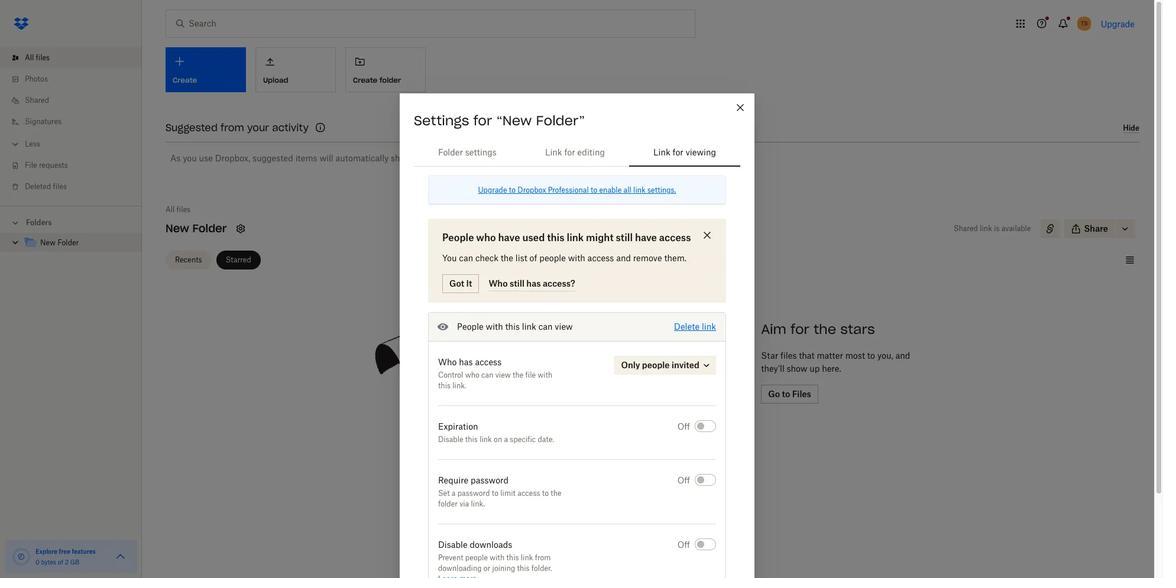 Task type: vqa. For each thing, say whether or not it's contained in the screenshot.
the leftmost view
yes



Task type: locate. For each thing, give the bounding box(es) containing it.
link inside tab
[[654, 147, 671, 157]]

0 vertical spatial all files link
[[9, 47, 142, 69]]

a right set
[[452, 489, 456, 498]]

here. inside star files that matter most to you, and they'll show up here.
[[822, 364, 842, 374]]

and left "remove"
[[616, 253, 631, 263]]

1 vertical spatial folder
[[438, 500, 458, 509]]

who inside who has access control who can view the file with this link.
[[465, 371, 480, 380]]

1 vertical spatial show
[[787, 364, 808, 374]]

0 vertical spatial folder
[[380, 76, 401, 84]]

files
[[36, 53, 50, 62], [53, 182, 67, 191], [177, 205, 191, 214], [781, 351, 797, 361]]

0 vertical spatial here.
[[426, 153, 446, 163]]

upgrade to dropbox professional to enable all link settings.
[[478, 186, 676, 195]]

1 vertical spatial folder
[[192, 222, 227, 235]]

downloads
[[470, 540, 512, 550]]

1 vertical spatial upgrade
[[478, 186, 507, 195]]

1 vertical spatial can
[[539, 322, 553, 332]]

create folder
[[353, 76, 401, 84]]

1 horizontal spatial show
[[787, 364, 808, 374]]

the right 'limit'
[[551, 489, 562, 498]]

1 vertical spatial here.
[[822, 364, 842, 374]]

folder
[[380, 76, 401, 84], [438, 500, 458, 509]]

new folder down folders button
[[40, 238, 79, 247]]

delete link
[[674, 322, 716, 332]]

people down it
[[457, 322, 484, 332]]

new folder up recents
[[166, 222, 227, 235]]

0 vertical spatial disable
[[438, 435, 464, 444]]

folder down set
[[438, 500, 458, 509]]

remove
[[633, 253, 662, 263]]

access inside require password set a password to limit access to the folder via link.
[[518, 489, 540, 498]]

1 horizontal spatial have
[[635, 232, 657, 244]]

0 vertical spatial has
[[527, 279, 541, 289]]

suggested from your activity
[[166, 122, 309, 134]]

view
[[555, 322, 573, 332], [496, 371, 511, 380]]

here. left 'learn'
[[426, 153, 446, 163]]

of right list
[[530, 253, 537, 263]]

up left 'learn'
[[414, 153, 424, 163]]

2 off from the top
[[678, 476, 690, 486]]

0 vertical spatial who
[[476, 232, 496, 244]]

and right you,
[[896, 351, 911, 361]]

0 horizontal spatial folder
[[380, 76, 401, 84]]

folder up recents
[[192, 222, 227, 235]]

1 vertical spatial new
[[40, 238, 56, 247]]

people for prevent people with this link from downloading or joining this folder.
[[465, 554, 488, 563]]

shared
[[25, 96, 49, 105], [954, 224, 978, 233]]

here. down matter
[[822, 364, 842, 374]]

0 vertical spatial folder
[[438, 147, 463, 157]]

dropbox image
[[9, 12, 33, 35]]

all inside list item
[[25, 53, 34, 62]]

1 horizontal spatial a
[[504, 435, 508, 444]]

list
[[0, 40, 142, 206]]

2 disable from the top
[[438, 540, 468, 550]]

1 horizontal spatial has
[[527, 279, 541, 289]]

0 horizontal spatial new
[[40, 238, 56, 247]]

learn more link
[[448, 153, 493, 163]]

1 horizontal spatial link
[[654, 147, 671, 157]]

of left 2
[[58, 559, 63, 566]]

starred button
[[216, 251, 261, 269]]

folder right create
[[380, 76, 401, 84]]

shared link is available
[[954, 224, 1031, 233]]

1 horizontal spatial can
[[482, 371, 494, 380]]

has up control
[[459, 357, 473, 367]]

all files link up recents
[[166, 204, 191, 216]]

1 horizontal spatial new
[[166, 222, 189, 235]]

shared for shared link is available
[[954, 224, 978, 233]]

with down people who have used this link might still have access
[[568, 253, 586, 263]]

1 vertical spatial who
[[465, 371, 480, 380]]

0 horizontal spatial still
[[510, 279, 525, 289]]

can right you
[[459, 253, 473, 263]]

people for people who have used this link might still have access
[[442, 232, 474, 244]]

all
[[25, 53, 34, 62], [166, 205, 175, 214]]

1 horizontal spatial all files link
[[166, 204, 191, 216]]

the
[[501, 253, 513, 263], [814, 321, 837, 338], [513, 371, 524, 380], [551, 489, 562, 498]]

folder left settings
[[438, 147, 463, 157]]

upgrade link
[[1101, 19, 1135, 29]]

check
[[476, 253, 499, 263]]

can
[[459, 253, 473, 263], [539, 322, 553, 332], [482, 371, 494, 380]]

new down folders
[[40, 238, 56, 247]]

show right automatically
[[391, 153, 412, 163]]

files up photos at the left of page
[[36, 53, 50, 62]]

1 vertical spatial link.
[[471, 500, 485, 509]]

for left editing
[[565, 147, 575, 157]]

1 horizontal spatial shared
[[954, 224, 978, 233]]

has left access?
[[527, 279, 541, 289]]

upgrade for upgrade to dropbox professional to enable all link settings.
[[478, 186, 507, 195]]

here.
[[426, 153, 446, 163], [822, 364, 842, 374]]

for inside link for editing tab
[[565, 147, 575, 157]]

for for viewing
[[673, 147, 684, 157]]

of for bytes
[[58, 559, 63, 566]]

recents button
[[166, 251, 212, 269]]

new
[[166, 222, 189, 235], [40, 238, 56, 247]]

2 vertical spatial off
[[678, 540, 690, 550]]

who down check at the left top
[[489, 279, 508, 289]]

0 vertical spatial can
[[459, 253, 473, 263]]

link inside tab
[[545, 147, 562, 157]]

link down folder"
[[545, 147, 562, 157]]

files left that
[[781, 351, 797, 361]]

who
[[476, 232, 496, 244], [465, 371, 480, 380]]

professional
[[548, 186, 589, 195]]

all files up recents
[[166, 205, 191, 214]]

1 vertical spatial disable
[[438, 540, 468, 550]]

this down who still has access? button
[[505, 322, 520, 332]]

people
[[442, 232, 474, 244], [457, 322, 484, 332]]

files inside star files that matter most to you, and they'll show up here.
[[781, 351, 797, 361]]

enable
[[600, 186, 622, 195]]

with inside who has access control who can view the file with this link.
[[538, 371, 553, 380]]

1 vertical spatial of
[[58, 559, 63, 566]]

explore
[[35, 548, 57, 555]]

1 vertical spatial shared
[[954, 224, 978, 233]]

link inside expiration disable this link on a specific date.
[[480, 435, 492, 444]]

1 horizontal spatial folder
[[438, 500, 458, 509]]

link for editing tab
[[521, 138, 629, 167]]

a inside expiration disable this link on a specific date.
[[504, 435, 508, 444]]

all down as
[[166, 205, 175, 214]]

suggested
[[166, 122, 218, 134]]

has
[[527, 279, 541, 289], [459, 357, 473, 367]]

people inside prevent people with this link from downloading or joining this folder.
[[465, 554, 488, 563]]

1 disable from the top
[[438, 435, 464, 444]]

1 link from the left
[[545, 147, 562, 157]]

0 vertical spatial upgrade
[[1101, 19, 1135, 29]]

0 horizontal spatial view
[[496, 371, 511, 380]]

people down disable downloads
[[465, 554, 488, 563]]

people down people who have used this link might still have access
[[540, 253, 566, 263]]

link. right via
[[471, 500, 485, 509]]

new folder
[[166, 222, 227, 235], [40, 238, 79, 247]]

as you use dropbox, suggested items will automatically show up here. learn more
[[170, 153, 493, 163]]

0 horizontal spatial new folder
[[40, 238, 79, 247]]

disable inside expiration disable this link on a specific date.
[[438, 435, 464, 444]]

0 horizontal spatial who
[[438, 357, 457, 367]]

and
[[616, 253, 631, 263], [896, 351, 911, 361]]

link up folder.
[[521, 554, 533, 563]]

who up check at the left top
[[476, 232, 496, 244]]

folder down folders button
[[58, 238, 79, 247]]

have up list
[[498, 232, 520, 244]]

have
[[498, 232, 520, 244], [635, 232, 657, 244]]

this inside expiration disable this link on a specific date.
[[465, 435, 478, 444]]

disable
[[438, 435, 464, 444], [438, 540, 468, 550]]

to
[[509, 186, 516, 195], [591, 186, 598, 195], [868, 351, 875, 361], [492, 489, 499, 498], [542, 489, 549, 498]]

2 link from the left
[[654, 147, 671, 157]]

the left file
[[513, 371, 524, 380]]

people up you
[[442, 232, 474, 244]]

require
[[438, 476, 469, 486]]

1 horizontal spatial here.
[[822, 364, 842, 374]]

1 horizontal spatial link.
[[471, 500, 485, 509]]

people right the only
[[642, 360, 670, 370]]

for right aim
[[791, 321, 810, 338]]

show
[[391, 153, 412, 163], [787, 364, 808, 374]]

a right on
[[504, 435, 508, 444]]

0 vertical spatial a
[[504, 435, 508, 444]]

0 vertical spatial shared
[[25, 96, 49, 105]]

0 vertical spatial from
[[221, 122, 244, 134]]

to left 'limit'
[[492, 489, 499, 498]]

0 vertical spatial and
[[616, 253, 631, 263]]

0 horizontal spatial shared
[[25, 96, 49, 105]]

this down control
[[438, 382, 451, 390]]

link. inside require password set a password to limit access to the folder via link.
[[471, 500, 485, 509]]

1 vertical spatial off
[[678, 476, 690, 486]]

or
[[484, 564, 491, 573]]

the left list
[[501, 253, 513, 263]]

stars
[[841, 321, 875, 338]]

with inside prevent people with this link from downloading or joining this folder.
[[490, 554, 505, 563]]

1 vertical spatial a
[[452, 489, 456, 498]]

link up "settings."
[[654, 147, 671, 157]]

still
[[616, 232, 633, 244], [510, 279, 525, 289]]

show down that
[[787, 364, 808, 374]]

1 horizontal spatial who
[[489, 279, 508, 289]]

1 vertical spatial still
[[510, 279, 525, 289]]

view down access?
[[555, 322, 573, 332]]

link for viewing tab
[[629, 138, 741, 167]]

to left you,
[[868, 351, 875, 361]]

0 horizontal spatial upgrade
[[478, 186, 507, 195]]

0 horizontal spatial all files
[[25, 53, 50, 62]]

1 vertical spatial and
[[896, 351, 911, 361]]

shared down photos at the left of page
[[25, 96, 49, 105]]

who right control
[[465, 371, 480, 380]]

link. inside who has access control who can view the file with this link.
[[453, 382, 467, 390]]

got it
[[450, 279, 472, 289]]

0 horizontal spatial people
[[465, 554, 488, 563]]

prevent
[[438, 554, 464, 563]]

can down who still has access? button
[[539, 322, 553, 332]]

1 horizontal spatial folder
[[192, 222, 227, 235]]

1 off from the top
[[678, 422, 690, 432]]

shared left is
[[954, 224, 978, 233]]

1 vertical spatial people
[[457, 322, 484, 332]]

0 horizontal spatial show
[[391, 153, 412, 163]]

2 horizontal spatial people
[[642, 360, 670, 370]]

a inside require password set a password to limit access to the folder via link.
[[452, 489, 456, 498]]

of inside explore free features 0 bytes of 2 gb
[[58, 559, 63, 566]]

1 horizontal spatial new folder
[[166, 222, 227, 235]]

1 horizontal spatial upgrade
[[1101, 19, 1135, 29]]

people
[[540, 253, 566, 263], [642, 360, 670, 370], [465, 554, 488, 563]]

0 horizontal spatial link
[[545, 147, 562, 157]]

0 horizontal spatial of
[[58, 559, 63, 566]]

0 vertical spatial off
[[678, 422, 690, 432]]

got it button
[[442, 274, 479, 293]]

with up joining
[[490, 554, 505, 563]]

all up photos at the left of page
[[25, 53, 34, 62]]

folder"
[[536, 112, 585, 129]]

link. down control
[[453, 382, 467, 390]]

automatically
[[336, 153, 389, 163]]

from
[[221, 122, 244, 134], [535, 554, 551, 563]]

who up control
[[438, 357, 457, 367]]

1 horizontal spatial still
[[616, 232, 633, 244]]

of for list
[[530, 253, 537, 263]]

disable up prevent
[[438, 540, 468, 550]]

0 vertical spatial of
[[530, 253, 537, 263]]

0 horizontal spatial and
[[616, 253, 631, 263]]

0 vertical spatial all
[[25, 53, 34, 62]]

explore free features 0 bytes of 2 gb
[[35, 548, 96, 566]]

0 horizontal spatial a
[[452, 489, 456, 498]]

view inside who has access control who can view the file with this link.
[[496, 371, 511, 380]]

share button
[[1064, 219, 1116, 238]]

settings for "new folder"
[[414, 112, 585, 129]]

1 horizontal spatial view
[[555, 322, 573, 332]]

1 vertical spatial has
[[459, 357, 473, 367]]

who inside who has access control who can view the file with this link.
[[438, 357, 457, 367]]

all files link up shared link
[[9, 47, 142, 69]]

available
[[1002, 224, 1031, 233]]

from up folder.
[[535, 554, 551, 563]]

control
[[438, 371, 463, 380]]

2 vertical spatial people
[[465, 554, 488, 563]]

for inside the link for viewing tab
[[673, 147, 684, 157]]

0 horizontal spatial all
[[25, 53, 34, 62]]

1 vertical spatial people
[[642, 360, 670, 370]]

upgrade
[[1101, 19, 1135, 29], [478, 186, 507, 195]]

for left "new
[[473, 112, 492, 129]]

0 vertical spatial who
[[489, 279, 508, 289]]

up down that
[[810, 364, 820, 374]]

shared inside shared link
[[25, 96, 49, 105]]

of
[[530, 253, 537, 263], [58, 559, 63, 566]]

for
[[473, 112, 492, 129], [565, 147, 575, 157], [673, 147, 684, 157], [791, 321, 810, 338]]

1 horizontal spatial and
[[896, 351, 911, 361]]

the up matter
[[814, 321, 837, 338]]

0 vertical spatial all files
[[25, 53, 50, 62]]

password up via
[[458, 489, 490, 498]]

disable down "expiration"
[[438, 435, 464, 444]]

2 have from the left
[[635, 232, 657, 244]]

this down "expiration"
[[465, 435, 478, 444]]

1 vertical spatial up
[[810, 364, 820, 374]]

upgrade inside link for viewing tab panel
[[478, 186, 507, 195]]

this inside who has access control who can view the file with this link.
[[438, 382, 451, 390]]

all files list item
[[0, 47, 142, 69]]

people inside "popup button"
[[642, 360, 670, 370]]

all files
[[25, 53, 50, 62], [166, 205, 191, 214]]

tab list
[[414, 138, 741, 167]]

still right might
[[616, 232, 633, 244]]

all files link
[[9, 47, 142, 69], [166, 204, 191, 216]]

who inside button
[[489, 279, 508, 289]]

link for link for editing
[[545, 147, 562, 157]]

deleted
[[25, 182, 51, 191]]

access down people with this link can view
[[475, 357, 502, 367]]

still inside who still has access? button
[[510, 279, 525, 289]]

0 horizontal spatial link.
[[453, 382, 467, 390]]

1 horizontal spatial of
[[530, 253, 537, 263]]

0 horizontal spatial here.
[[426, 153, 446, 163]]

for left viewing
[[673, 147, 684, 157]]

they'll
[[761, 364, 785, 374]]

1 vertical spatial who
[[438, 357, 457, 367]]

0 horizontal spatial have
[[498, 232, 520, 244]]

joining
[[492, 564, 515, 573]]

0 horizontal spatial has
[[459, 357, 473, 367]]

from left your
[[221, 122, 244, 134]]

access
[[659, 232, 691, 244], [588, 253, 614, 263], [475, 357, 502, 367], [518, 489, 540, 498]]

can right control
[[482, 371, 494, 380]]

0 vertical spatial password
[[471, 476, 509, 486]]

password up 'limit'
[[471, 476, 509, 486]]

0 vertical spatial up
[[414, 153, 424, 163]]

signatures
[[25, 117, 62, 126]]

access right 'limit'
[[518, 489, 540, 498]]

will
[[320, 153, 333, 163]]

with right file
[[538, 371, 553, 380]]

still down list
[[510, 279, 525, 289]]

link.
[[453, 382, 467, 390], [471, 500, 485, 509]]

1 vertical spatial all files link
[[166, 204, 191, 216]]

deleted files
[[25, 182, 67, 191]]

new up recents
[[166, 222, 189, 235]]

for for editing
[[565, 147, 575, 157]]

tab list inside settings for "new folder" dialog
[[414, 138, 741, 167]]

2 vertical spatial can
[[482, 371, 494, 380]]

1 horizontal spatial from
[[535, 554, 551, 563]]

view left file
[[496, 371, 511, 380]]

folder settings
[[438, 147, 497, 157]]

list containing all files
[[0, 40, 142, 206]]

shared for shared
[[25, 96, 49, 105]]

requests
[[39, 161, 68, 170]]

you can check the list of people with access and remove them.
[[442, 253, 687, 263]]

2 horizontal spatial folder
[[438, 147, 463, 157]]

2 horizontal spatial can
[[539, 322, 553, 332]]

only people invited button
[[614, 356, 716, 375]]

files right deleted
[[53, 182, 67, 191]]

the inside who has access control who can view the file with this link.
[[513, 371, 524, 380]]

tab list containing folder settings
[[414, 138, 741, 167]]

up
[[414, 153, 424, 163], [810, 364, 820, 374]]

all files inside list item
[[25, 53, 50, 62]]

all files up photos at the left of page
[[25, 53, 50, 62]]

link left on
[[480, 435, 492, 444]]

of inside link for viewing tab panel
[[530, 253, 537, 263]]

viewing
[[686, 147, 716, 157]]

0 horizontal spatial up
[[414, 153, 424, 163]]

gb
[[70, 559, 79, 566]]

to left enable
[[591, 186, 598, 195]]

have up "remove"
[[635, 232, 657, 244]]



Task type: describe. For each thing, give the bounding box(es) containing it.
1 vertical spatial password
[[458, 489, 490, 498]]

who has access control who can view the file with this link.
[[438, 357, 553, 390]]

more
[[472, 153, 493, 163]]

access inside who has access control who can view the file with this link.
[[475, 357, 502, 367]]

0 horizontal spatial folder
[[58, 238, 79, 247]]

to right 'limit'
[[542, 489, 549, 498]]

features
[[72, 548, 96, 555]]

is
[[994, 224, 1000, 233]]

0 vertical spatial still
[[616, 232, 633, 244]]

dropbox
[[518, 186, 546, 195]]

people for people with this link can view
[[457, 322, 484, 332]]

who for who still has access?
[[489, 279, 508, 289]]

star
[[761, 351, 779, 361]]

activity
[[272, 122, 309, 134]]

free
[[59, 548, 70, 555]]

link for link for viewing
[[654, 147, 671, 157]]

can inside who has access control who can view the file with this link.
[[482, 371, 494, 380]]

create
[[353, 76, 378, 84]]

access down might
[[588, 253, 614, 263]]

list
[[516, 253, 528, 263]]

deleted files link
[[9, 176, 142, 198]]

aim
[[761, 321, 787, 338]]

photos
[[25, 75, 48, 83]]

less
[[25, 140, 40, 148]]

from inside prevent people with this link from downloading or joining this folder.
[[535, 554, 551, 563]]

editing
[[578, 147, 605, 157]]

link for viewing
[[654, 147, 716, 157]]

3 off from the top
[[678, 540, 690, 550]]

settings for "new folder" dialog
[[400, 93, 755, 579]]

only people invited
[[621, 360, 700, 370]]

invited
[[672, 360, 700, 370]]

0
[[35, 559, 39, 566]]

0 horizontal spatial all files link
[[9, 47, 142, 69]]

file
[[526, 371, 536, 380]]

upgrade for upgrade
[[1101, 19, 1135, 29]]

this up you can check the list of people with access and remove them.
[[547, 232, 565, 244]]

aim for the stars
[[761, 321, 875, 338]]

files inside deleted files link
[[53, 182, 67, 191]]

1 vertical spatial new folder
[[40, 238, 79, 247]]

0 horizontal spatial from
[[221, 122, 244, 134]]

off for disable
[[678, 422, 690, 432]]

people for only people invited
[[642, 360, 670, 370]]

folder settings tab
[[414, 138, 521, 167]]

1 horizontal spatial all files
[[166, 205, 191, 214]]

only
[[621, 360, 640, 370]]

disable downloads
[[438, 540, 512, 550]]

off for password
[[678, 476, 690, 486]]

dropbox,
[[215, 153, 250, 163]]

expiration disable this link on a specific date.
[[438, 422, 555, 444]]

with up who has access control who can view the file with this link. on the bottom of the page
[[486, 322, 503, 332]]

it
[[466, 279, 472, 289]]

via
[[460, 500, 469, 509]]

matter
[[817, 351, 843, 361]]

create folder button
[[345, 47, 426, 92]]

2
[[65, 559, 69, 566]]

date.
[[538, 435, 555, 444]]

who for who has access control who can view the file with this link.
[[438, 357, 457, 367]]

access up them.
[[659, 232, 691, 244]]

for for "new
[[473, 112, 492, 129]]

and inside star files that matter most to you, and they'll show up here.
[[896, 351, 911, 361]]

expiration
[[438, 422, 478, 432]]

share
[[1085, 224, 1109, 234]]

less image
[[9, 138, 21, 150]]

you,
[[878, 351, 894, 361]]

to inside star files that matter most to you, and they'll show up here.
[[868, 351, 875, 361]]

suggested
[[253, 153, 293, 163]]

bytes
[[41, 559, 56, 566]]

people who have used this link might still have access
[[442, 232, 691, 244]]

shared link
[[9, 90, 142, 111]]

link right delete on the right bottom of page
[[702, 322, 716, 332]]

files up recents
[[177, 205, 191, 214]]

folder inside button
[[380, 76, 401, 84]]

recents
[[175, 255, 202, 264]]

settings.
[[648, 186, 676, 195]]

access?
[[543, 279, 575, 289]]

got
[[450, 279, 464, 289]]

link up you can check the list of people with access and remove them.
[[567, 232, 584, 244]]

show inside star files that matter most to you, and they'll show up here.
[[787, 364, 808, 374]]

link down who still has access? button
[[522, 322, 536, 332]]

link for editing
[[545, 147, 605, 157]]

files inside all files list item
[[36, 53, 50, 62]]

0 vertical spatial new folder
[[166, 222, 227, 235]]

the inside require password set a password to limit access to the folder via link.
[[551, 489, 562, 498]]

to left dropbox
[[509, 186, 516, 195]]

file requests link
[[9, 155, 142, 176]]

1 vertical spatial all
[[166, 205, 175, 214]]

you
[[183, 153, 197, 163]]

who still has access? button
[[489, 277, 575, 291]]

link inside prevent people with this link from downloading or joining this folder.
[[521, 554, 533, 563]]

0 vertical spatial view
[[555, 322, 573, 332]]

folder.
[[532, 564, 552, 573]]

1 have from the left
[[498, 232, 520, 244]]

who still has access?
[[489, 279, 575, 289]]

people with this link can view
[[457, 322, 573, 332]]

used
[[523, 232, 545, 244]]

items
[[296, 153, 317, 163]]

"new
[[497, 112, 532, 129]]

most
[[846, 351, 865, 361]]

file
[[25, 161, 37, 170]]

link right 'all'
[[634, 186, 646, 195]]

quota usage element
[[12, 548, 31, 567]]

has inside who has access control who can view the file with this link.
[[459, 357, 473, 367]]

folders
[[26, 218, 52, 227]]

this left folder.
[[517, 564, 530, 573]]

0 vertical spatial show
[[391, 153, 412, 163]]

limit
[[501, 489, 516, 498]]

0 vertical spatial people
[[540, 253, 566, 263]]

this up joining
[[507, 554, 519, 563]]

signatures link
[[9, 111, 142, 133]]

has inside who still has access? button
[[527, 279, 541, 289]]

link left is
[[980, 224, 993, 233]]

0 vertical spatial new
[[166, 222, 189, 235]]

settings
[[414, 112, 469, 129]]

use
[[199, 153, 213, 163]]

and inside link for viewing tab panel
[[616, 253, 631, 263]]

on
[[494, 435, 502, 444]]

file requests
[[25, 161, 68, 170]]

as
[[170, 153, 181, 163]]

for for the
[[791, 321, 810, 338]]

new folder link
[[24, 235, 133, 251]]

folder inside tab
[[438, 147, 463, 157]]

require password set a password to limit access to the folder via link.
[[438, 476, 562, 509]]

link for viewing tab panel
[[414, 176, 741, 579]]

delete
[[674, 322, 700, 332]]

prevent people with this link from downloading or joining this folder.
[[438, 554, 552, 573]]

learn
[[448, 153, 470, 163]]

your
[[247, 122, 269, 134]]

them.
[[665, 253, 687, 263]]

folders button
[[0, 214, 142, 231]]

up inside star files that matter most to you, and they'll show up here.
[[810, 364, 820, 374]]

0 horizontal spatial can
[[459, 253, 473, 263]]

might
[[586, 232, 614, 244]]

folder inside require password set a password to limit access to the folder via link.
[[438, 500, 458, 509]]



